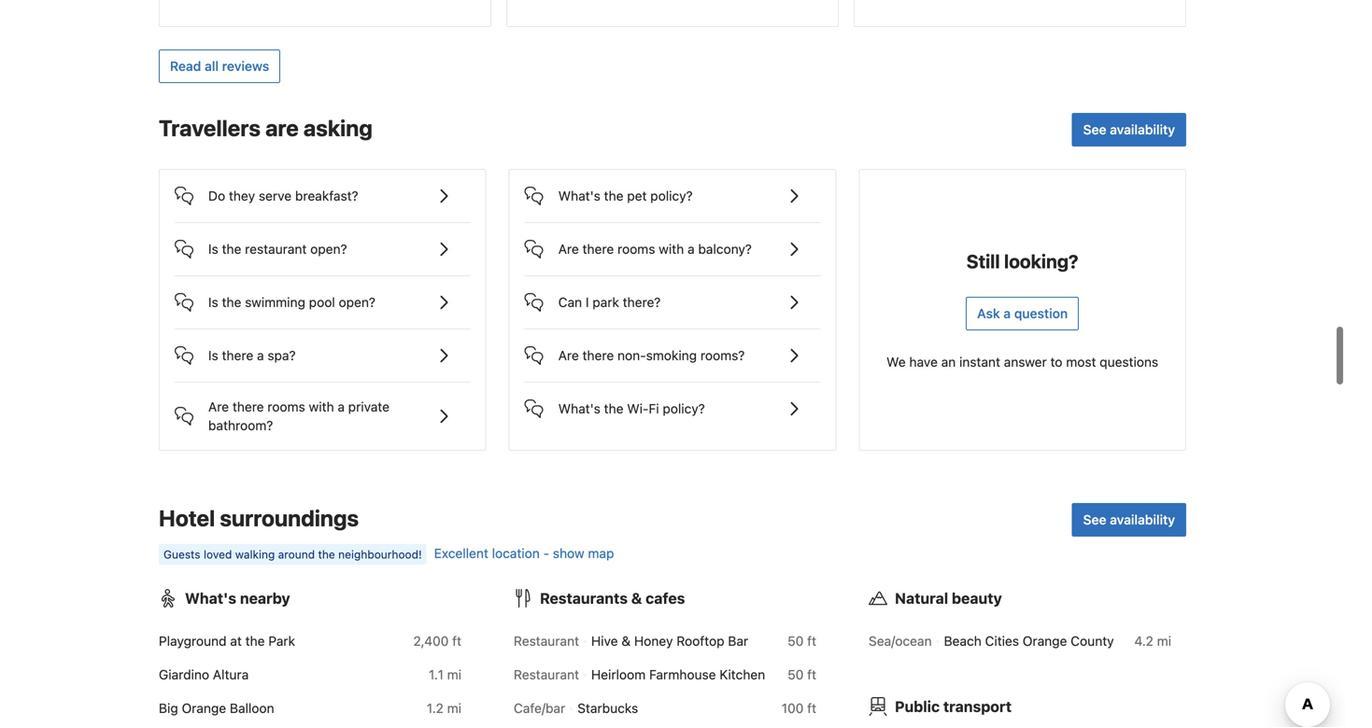 Task type: vqa. For each thing, say whether or not it's contained in the screenshot.
Travellers
yes



Task type: locate. For each thing, give the bounding box(es) containing it.
are for are there rooms with a private bathroom?
[[208, 399, 229, 415]]

open?
[[310, 242, 347, 257], [339, 295, 376, 310]]

are up can
[[558, 242, 579, 257]]

see availability button
[[1072, 113, 1186, 147], [1072, 504, 1186, 537]]

0 vertical spatial is
[[208, 242, 218, 257]]

1 vertical spatial restaurant
[[514, 668, 579, 683]]

1 see availability button from the top
[[1072, 113, 1186, 147]]

there
[[582, 242, 614, 257], [222, 348, 253, 363], [582, 348, 614, 363], [233, 399, 264, 415]]

what's left wi-
[[558, 401, 601, 417]]

is inside button
[[208, 295, 218, 310]]

0 vertical spatial see availability button
[[1072, 113, 1186, 147]]

rooms up bathroom?
[[268, 399, 305, 415]]

restaurant up cafe/bar
[[514, 668, 579, 683]]

is there a spa? button
[[175, 330, 470, 367]]

farmhouse
[[649, 668, 716, 683]]

with inside 'button'
[[659, 242, 684, 257]]

2 availability from the top
[[1110, 512, 1175, 528]]

are up bathroom?
[[208, 399, 229, 415]]

is for is the restaurant open?
[[208, 242, 218, 257]]

a
[[688, 242, 695, 257], [1004, 306, 1011, 321], [257, 348, 264, 363], [338, 399, 345, 415]]

availability for hotel surroundings
[[1110, 512, 1175, 528]]

& left cafes
[[631, 590, 642, 608]]

can i park there? button
[[525, 277, 820, 314]]

1 see availability from the top
[[1083, 122, 1175, 137]]

0 vertical spatial what's
[[558, 188, 601, 204]]

1 vertical spatial see availability button
[[1072, 504, 1186, 537]]

50 ft
[[788, 634, 816, 649], [788, 668, 816, 683]]

0 vertical spatial 50
[[788, 634, 804, 649]]

map
[[588, 546, 614, 561]]

1 horizontal spatial with
[[659, 242, 684, 257]]

a left private
[[338, 399, 345, 415]]

orange down the giardino altura
[[182, 701, 226, 717]]

50 up 100
[[788, 668, 804, 683]]

open? right pool at top
[[339, 295, 376, 310]]

natural
[[895, 590, 948, 608]]

there left spa?
[[222, 348, 253, 363]]

are there rooms with a private bathroom? button
[[175, 383, 470, 435]]

instant
[[959, 355, 1000, 370]]

1 availability from the top
[[1110, 122, 1175, 137]]

policy? right fi
[[663, 401, 705, 417]]

the right at
[[245, 634, 265, 649]]

1 vertical spatial rooms
[[268, 399, 305, 415]]

2 50 from the top
[[788, 668, 804, 683]]

the for swimming
[[222, 295, 241, 310]]

the left wi-
[[604, 401, 624, 417]]

0 vertical spatial 50 ft
[[788, 634, 816, 649]]

big
[[159, 701, 178, 717]]

still
[[967, 250, 1000, 272]]

all
[[205, 58, 219, 74]]

ft
[[452, 634, 461, 649], [807, 634, 816, 649], [807, 668, 816, 683], [807, 701, 816, 717]]

1 vertical spatial with
[[309, 399, 334, 415]]

with up can i park there? button
[[659, 242, 684, 257]]

there inside 'button'
[[582, 242, 614, 257]]

rooms for balcony?
[[618, 242, 655, 257]]

most
[[1066, 355, 1096, 370]]

1 vertical spatial what's
[[558, 401, 601, 417]]

is for is the swimming pool open?
[[208, 295, 218, 310]]

is the swimming pool open? button
[[175, 277, 470, 314]]

1 vertical spatial availability
[[1110, 512, 1175, 528]]

rooms inside are there rooms with a private bathroom?
[[268, 399, 305, 415]]

restaurant down restaurants at the bottom of the page
[[514, 634, 579, 649]]

there for are there rooms with a private bathroom?
[[233, 399, 264, 415]]

see availability
[[1083, 122, 1175, 137], [1083, 512, 1175, 528]]

open? up is the swimming pool open? button
[[310, 242, 347, 257]]

1 see from the top
[[1083, 122, 1107, 137]]

still looking?
[[967, 250, 1079, 272]]

heirloom farmhouse kitchen
[[591, 668, 765, 683]]

ft for heirloom farmhouse kitchen
[[807, 668, 816, 683]]

2 is from the top
[[208, 295, 218, 310]]

are there non-smoking rooms? button
[[525, 330, 820, 367]]

50 right 'bar'
[[788, 634, 804, 649]]

2 50 ft from the top
[[788, 668, 816, 683]]

rooms down pet
[[618, 242, 655, 257]]

2 see availability button from the top
[[1072, 504, 1186, 537]]

see for hotel surroundings
[[1083, 512, 1107, 528]]

we
[[887, 355, 906, 370]]

park
[[268, 634, 295, 649]]

mi right 1.1
[[447, 668, 461, 683]]

0 vertical spatial orange
[[1023, 634, 1067, 649]]

there up bathroom?
[[233, 399, 264, 415]]

what's for what's nearby
[[185, 590, 236, 608]]

with
[[659, 242, 684, 257], [309, 399, 334, 415]]

non-
[[618, 348, 646, 363]]

is there a spa?
[[208, 348, 296, 363]]

the left swimming
[[222, 295, 241, 310]]

0 vertical spatial see
[[1083, 122, 1107, 137]]

mi right 4.2
[[1157, 634, 1171, 649]]

there for are there non-smoking rooms?
[[582, 348, 614, 363]]

county
[[1071, 634, 1114, 649]]

with for balcony?
[[659, 242, 684, 257]]

are
[[265, 115, 299, 141]]

an
[[941, 355, 956, 370]]

1 vertical spatial 50 ft
[[788, 668, 816, 683]]

what's left pet
[[558, 188, 601, 204]]

availability
[[1110, 122, 1175, 137], [1110, 512, 1175, 528]]

smoking
[[646, 348, 697, 363]]

neighbourhood!
[[338, 548, 422, 561]]

is the swimming pool open?
[[208, 295, 376, 310]]

rooftop
[[677, 634, 724, 649]]

do
[[208, 188, 225, 204]]

1.1
[[429, 668, 444, 683]]

1 50 from the top
[[788, 634, 804, 649]]

1 vertical spatial &
[[622, 634, 631, 649]]

1 is from the top
[[208, 242, 218, 257]]

0 vertical spatial rooms
[[618, 242, 655, 257]]

1 vertical spatial open?
[[339, 295, 376, 310]]

looking?
[[1004, 250, 1079, 272]]

2 vertical spatial is
[[208, 348, 218, 363]]

private
[[348, 399, 390, 415]]

are down can
[[558, 348, 579, 363]]

rooms inside 'button'
[[618, 242, 655, 257]]

0 vertical spatial see availability
[[1083, 122, 1175, 137]]

1 horizontal spatial orange
[[1023, 634, 1067, 649]]

are inside 'button'
[[558, 242, 579, 257]]

swimming
[[245, 295, 305, 310]]

1 vertical spatial are
[[558, 348, 579, 363]]

orange
[[1023, 634, 1067, 649], [182, 701, 226, 717]]

excellent
[[434, 546, 488, 561]]

with inside are there rooms with a private bathroom?
[[309, 399, 334, 415]]

& right hive
[[622, 634, 631, 649]]

1 vertical spatial see availability
[[1083, 512, 1175, 528]]

with for private
[[309, 399, 334, 415]]

0 horizontal spatial with
[[309, 399, 334, 415]]

open? inside button
[[310, 242, 347, 257]]

read all reviews button
[[159, 50, 280, 83]]

1.2 mi
[[427, 701, 461, 717]]

2 vertical spatial are
[[208, 399, 229, 415]]

4.2
[[1134, 634, 1154, 649]]

is left swimming
[[208, 295, 218, 310]]

0 vertical spatial mi
[[1157, 634, 1171, 649]]

0 vertical spatial are
[[558, 242, 579, 257]]

open? inside button
[[339, 295, 376, 310]]

there for is there a spa?
[[222, 348, 253, 363]]

what's the wi-fi policy?
[[558, 401, 705, 417]]

0 vertical spatial with
[[659, 242, 684, 257]]

1 restaurant from the top
[[514, 634, 579, 649]]

pool
[[309, 295, 335, 310]]

50 ft up 100 ft
[[788, 668, 816, 683]]

50 ft right 'bar'
[[788, 634, 816, 649]]

nearby
[[240, 590, 290, 608]]

1 vertical spatial is
[[208, 295, 218, 310]]

2 restaurant from the top
[[514, 668, 579, 683]]

1 vertical spatial mi
[[447, 668, 461, 683]]

travellers
[[159, 115, 261, 141]]

altura
[[213, 668, 249, 683]]

there inside are there rooms with a private bathroom?
[[233, 399, 264, 415]]

there up "park"
[[582, 242, 614, 257]]

is left spa?
[[208, 348, 218, 363]]

kitchen
[[720, 668, 765, 683]]

& for cafes
[[631, 590, 642, 608]]

0 horizontal spatial rooms
[[268, 399, 305, 415]]

policy? right pet
[[650, 188, 693, 204]]

mi right the 1.2
[[447, 701, 461, 717]]

0 horizontal spatial orange
[[182, 701, 226, 717]]

3 is from the top
[[208, 348, 218, 363]]

the inside button
[[222, 295, 241, 310]]

the left restaurant
[[222, 242, 241, 257]]

1 50 ft from the top
[[788, 634, 816, 649]]

0 vertical spatial &
[[631, 590, 642, 608]]

2 see from the top
[[1083, 512, 1107, 528]]

0 vertical spatial restaurant
[[514, 634, 579, 649]]

there for are there rooms with a balcony?
[[582, 242, 614, 257]]

bar
[[728, 634, 748, 649]]

a inside are there rooms with a private bathroom?
[[338, 399, 345, 415]]

are there rooms with a balcony?
[[558, 242, 752, 257]]

have
[[909, 355, 938, 370]]

0 vertical spatial open?
[[310, 242, 347, 257]]

there left non-
[[582, 348, 614, 363]]

what's
[[558, 188, 601, 204], [558, 401, 601, 417], [185, 590, 236, 608]]

are inside are there rooms with a private bathroom?
[[208, 399, 229, 415]]

playground at the park
[[159, 634, 295, 649]]

orange right cities
[[1023, 634, 1067, 649]]

with left private
[[309, 399, 334, 415]]

ask
[[977, 306, 1000, 321]]

is down do
[[208, 242, 218, 257]]

are for are there rooms with a balcony?
[[558, 242, 579, 257]]

a left balcony?
[[688, 242, 695, 257]]

is
[[208, 242, 218, 257], [208, 295, 218, 310], [208, 348, 218, 363]]

honey
[[634, 634, 673, 649]]

a right ask
[[1004, 306, 1011, 321]]

what's down loved at the left bottom
[[185, 590, 236, 608]]

1 vertical spatial see
[[1083, 512, 1107, 528]]

2 vertical spatial what's
[[185, 590, 236, 608]]

1 horizontal spatial rooms
[[618, 242, 655, 257]]

2 see availability from the top
[[1083, 512, 1175, 528]]

0 vertical spatial availability
[[1110, 122, 1175, 137]]

1 vertical spatial 50
[[788, 668, 804, 683]]

we have an instant answer to most questions
[[887, 355, 1159, 370]]

ask a question button
[[966, 297, 1079, 331]]

mi for beauty
[[1157, 634, 1171, 649]]

natural beauty
[[895, 590, 1002, 608]]

fi
[[649, 401, 659, 417]]

restaurants
[[540, 590, 628, 608]]

policy?
[[650, 188, 693, 204], [663, 401, 705, 417]]

the left pet
[[604, 188, 624, 204]]

loved
[[204, 548, 232, 561]]



Task type: describe. For each thing, give the bounding box(es) containing it.
excellent location - show map
[[434, 546, 614, 561]]

rooms?
[[701, 348, 745, 363]]

at
[[230, 634, 242, 649]]

50 ft for hive & honey rooftop bar
[[788, 634, 816, 649]]

spa?
[[268, 348, 296, 363]]

hotel surroundings
[[159, 505, 359, 532]]

what's the wi-fi policy? button
[[525, 383, 820, 420]]

sea/ocean
[[869, 634, 932, 649]]

a inside 'button'
[[688, 242, 695, 257]]

& for honey
[[622, 634, 631, 649]]

cities
[[985, 634, 1019, 649]]

public transport
[[895, 698, 1012, 716]]

questions
[[1100, 355, 1159, 370]]

beach
[[944, 634, 982, 649]]

2 vertical spatial mi
[[447, 701, 461, 717]]

they
[[229, 188, 255, 204]]

what's for what's the pet policy?
[[558, 188, 601, 204]]

the for restaurant
[[222, 242, 241, 257]]

what's nearby
[[185, 590, 290, 608]]

100
[[782, 701, 804, 717]]

beauty
[[952, 590, 1002, 608]]

1 vertical spatial orange
[[182, 701, 226, 717]]

playground
[[159, 634, 227, 649]]

2,400 ft
[[413, 634, 461, 649]]

50 for heirloom farmhouse kitchen
[[788, 668, 804, 683]]

i
[[586, 295, 589, 310]]

1 vertical spatial policy?
[[663, 401, 705, 417]]

cafes
[[646, 590, 685, 608]]

breakfast?
[[295, 188, 358, 204]]

what's the pet policy?
[[558, 188, 693, 204]]

the for wi-
[[604, 401, 624, 417]]

hotel
[[159, 505, 215, 532]]

restaurant
[[245, 242, 307, 257]]

-
[[543, 546, 549, 561]]

hive & honey rooftop bar
[[591, 634, 748, 649]]

excellent location - show map link
[[434, 546, 614, 561]]

can i park there?
[[558, 295, 661, 310]]

are there non-smoking rooms?
[[558, 348, 745, 363]]

walking
[[235, 548, 275, 561]]

there?
[[623, 295, 661, 310]]

the right around at the left of the page
[[318, 548, 335, 561]]

guests loved walking around the neighbourhood!
[[163, 548, 422, 561]]

are there rooms with a private bathroom?
[[208, 399, 390, 434]]

asking
[[303, 115, 373, 141]]

the for pet
[[604, 188, 624, 204]]

restaurant for heirloom farmhouse kitchen
[[514, 668, 579, 683]]

ft for hive & honey rooftop bar
[[807, 634, 816, 649]]

1.1 mi
[[429, 668, 461, 683]]

ft for starbucks
[[807, 701, 816, 717]]

ask a question
[[977, 306, 1068, 321]]

do they serve breakfast?
[[208, 188, 358, 204]]

see for travellers are asking
[[1083, 122, 1107, 137]]

reviews
[[222, 58, 269, 74]]

to
[[1050, 355, 1063, 370]]

can
[[558, 295, 582, 310]]

heirloom
[[591, 668, 646, 683]]

park
[[593, 295, 619, 310]]

beach cities orange county
[[944, 634, 1114, 649]]

what's for what's the wi-fi policy?
[[558, 401, 601, 417]]

hive
[[591, 634, 618, 649]]

do they serve breakfast? button
[[175, 170, 470, 207]]

giardino altura
[[159, 668, 249, 683]]

mi for ft
[[447, 668, 461, 683]]

show
[[553, 546, 584, 561]]

public
[[895, 698, 940, 716]]

is the restaurant open?
[[208, 242, 347, 257]]

question
[[1014, 306, 1068, 321]]

4.2 mi
[[1134, 634, 1171, 649]]

pet
[[627, 188, 647, 204]]

100 ft
[[782, 701, 816, 717]]

a left spa?
[[257, 348, 264, 363]]

50 for hive & honey rooftop bar
[[788, 634, 804, 649]]

wi-
[[627, 401, 649, 417]]

restaurants & cafes
[[540, 590, 685, 608]]

read
[[170, 58, 201, 74]]

availability for travellers are asking
[[1110, 122, 1175, 137]]

see availability for travellers are asking
[[1083, 122, 1175, 137]]

see availability button for travellers are asking
[[1072, 113, 1186, 147]]

what's the pet policy? button
[[525, 170, 820, 207]]

travellers are asking
[[159, 115, 373, 141]]

answer
[[1004, 355, 1047, 370]]

transport
[[943, 698, 1012, 716]]

are for are there non-smoking rooms?
[[558, 348, 579, 363]]

restaurant for hive & honey rooftop bar
[[514, 634, 579, 649]]

50 ft for heirloom farmhouse kitchen
[[788, 668, 816, 683]]

see availability button for hotel surroundings
[[1072, 504, 1186, 537]]

read all reviews
[[170, 58, 269, 74]]

bathroom?
[[208, 418, 273, 434]]

guests
[[163, 548, 200, 561]]

rooms for private
[[268, 399, 305, 415]]

see availability for hotel surroundings
[[1083, 512, 1175, 528]]

location
[[492, 546, 540, 561]]

2,400
[[413, 634, 449, 649]]

big orange balloon
[[159, 701, 274, 717]]

0 vertical spatial policy?
[[650, 188, 693, 204]]

is the restaurant open? button
[[175, 223, 470, 261]]

balloon
[[230, 701, 274, 717]]

around
[[278, 548, 315, 561]]

is for is there a spa?
[[208, 348, 218, 363]]



